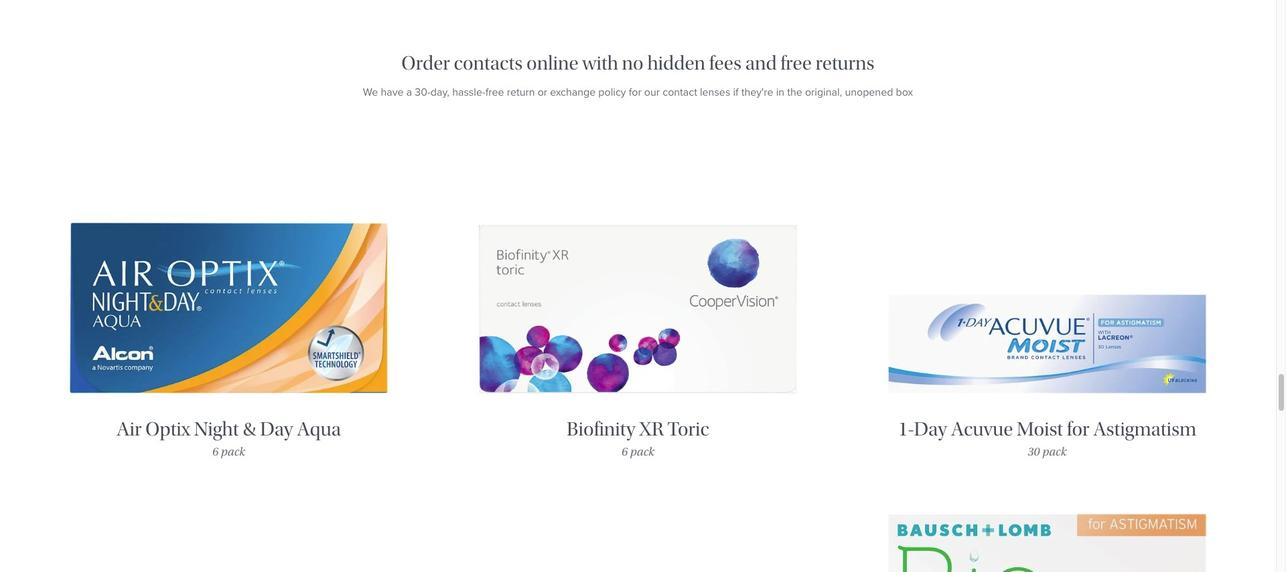 Task type: locate. For each thing, give the bounding box(es) containing it.
1 vertical spatial for
[[1067, 418, 1090, 441]]

have
[[381, 85, 404, 100]]

1 horizontal spatial free
[[781, 52, 812, 75]]

the
[[788, 85, 803, 100]]

6
[[212, 445, 218, 459], [622, 445, 628, 459]]

day
[[260, 418, 293, 441], [914, 418, 948, 441]]

pack right "30"
[[1043, 445, 1067, 459]]

1 6 from the left
[[212, 445, 218, 459]]

with
[[582, 52, 618, 75]]

moist
[[1017, 418, 1064, 441]]

free up the
[[781, 52, 812, 75]]

pack down &
[[221, 445, 245, 459]]

0 horizontal spatial pack
[[221, 445, 245, 459]]

30
[[1028, 445, 1040, 459]]

day left the acuvue
[[914, 418, 948, 441]]

pack for air
[[221, 445, 245, 459]]

6 down night
[[212, 445, 218, 459]]

free
[[781, 52, 812, 75], [486, 85, 504, 100]]

pack down xr
[[630, 445, 655, 459]]

online
[[527, 52, 579, 75]]

free left return
[[486, 85, 504, 100]]

1 day from the left
[[260, 418, 293, 441]]

hassle-
[[452, 85, 486, 100]]

for left our
[[629, 85, 642, 100]]

1 horizontal spatial pack
[[630, 445, 655, 459]]

optix
[[145, 418, 190, 441]]

1 horizontal spatial 6
[[622, 445, 628, 459]]

1-day acuvue moist for astigmatism 30 pack
[[898, 418, 1197, 459]]

0 horizontal spatial 6
[[212, 445, 218, 459]]

for
[[629, 85, 642, 100], [1067, 418, 1090, 441]]

day,
[[431, 85, 450, 100]]

pack inside 1-day acuvue moist for astigmatism 30 pack
[[1043, 445, 1067, 459]]

1 pack from the left
[[221, 445, 245, 459]]

2 6 from the left
[[622, 445, 628, 459]]

1 horizontal spatial day
[[914, 418, 948, 441]]

pack inside air optix night & day aqua 6 pack
[[221, 445, 245, 459]]

air optix night & day aqua 6 pack
[[117, 418, 341, 459]]

biofinity xr toric image
[[479, 225, 797, 394]]

returns
[[816, 52, 875, 75]]

hidden
[[648, 52, 706, 75]]

0 horizontal spatial day
[[260, 418, 293, 441]]

6 down biofinity on the left bottom of the page
[[622, 445, 628, 459]]

we
[[363, 85, 378, 100]]

0 horizontal spatial for
[[629, 85, 642, 100]]

1-day acuvue moist for astigmatism image
[[889, 295, 1207, 394]]

2 horizontal spatial pack
[[1043, 445, 1067, 459]]

day right &
[[260, 418, 293, 441]]

0 horizontal spatial free
[[486, 85, 504, 100]]

for right moist
[[1067, 418, 1090, 441]]

2 day from the left
[[914, 418, 948, 441]]

exchange
[[550, 85, 596, 100]]

2 pack from the left
[[630, 445, 655, 459]]

3 pack from the left
[[1043, 445, 1067, 459]]

original,
[[805, 85, 843, 100]]

biotrue oneday for astigmatism image
[[889, 514, 1207, 573]]

pack
[[221, 445, 245, 459], [630, 445, 655, 459], [1043, 445, 1067, 459]]

1 horizontal spatial for
[[1067, 418, 1090, 441]]

for inside 1-day acuvue moist for astigmatism 30 pack
[[1067, 418, 1090, 441]]

biofinity xr toric 6 pack
[[567, 418, 710, 459]]

contact
[[663, 85, 698, 100]]

and
[[746, 52, 777, 75]]

policy
[[599, 85, 626, 100]]

if
[[733, 85, 739, 100]]

biofinity
[[567, 418, 636, 441]]



Task type: vqa. For each thing, say whether or not it's contained in the screenshot.
Air Optix Night & Day Aqua "IMAGE" at the left of page
yes



Task type: describe. For each thing, give the bounding box(es) containing it.
pack inside 'biofinity xr toric 6 pack'
[[630, 445, 655, 459]]

no
[[622, 52, 644, 75]]

box
[[896, 85, 913, 100]]

fees
[[709, 52, 742, 75]]

lenses
[[700, 85, 731, 100]]

toric
[[668, 418, 710, 441]]

our
[[645, 85, 660, 100]]

unopened
[[845, 85, 894, 100]]

day inside air optix night & day aqua 6 pack
[[260, 418, 293, 441]]

order
[[402, 52, 450, 75]]

a
[[407, 85, 412, 100]]

or
[[538, 85, 548, 100]]

xr
[[640, 418, 664, 441]]

contacts
[[454, 52, 523, 75]]

air optix night & day aqua image
[[70, 223, 388, 394]]

0 vertical spatial for
[[629, 85, 642, 100]]

acuvue
[[951, 418, 1013, 441]]

1 vertical spatial free
[[486, 85, 504, 100]]

astigmatism
[[1094, 418, 1197, 441]]

order contacts online with no hidden fees and free returns
[[402, 52, 875, 75]]

they're
[[742, 85, 774, 100]]

in
[[776, 85, 785, 100]]

6 inside air optix night & day aqua 6 pack
[[212, 445, 218, 459]]

&
[[243, 418, 256, 441]]

day inside 1-day acuvue moist for astigmatism 30 pack
[[914, 418, 948, 441]]

6 inside 'biofinity xr toric 6 pack'
[[622, 445, 628, 459]]

30-
[[415, 85, 431, 100]]

pack for 1-
[[1043, 445, 1067, 459]]

aqua
[[297, 418, 341, 441]]

return
[[507, 85, 535, 100]]

0 vertical spatial free
[[781, 52, 812, 75]]

air
[[117, 418, 142, 441]]

night
[[194, 418, 239, 441]]

we have a 30-day, hassle-free return or exchange policy for our contact lenses if they're in the original, unopened box
[[363, 85, 913, 100]]

1-
[[898, 418, 914, 441]]



